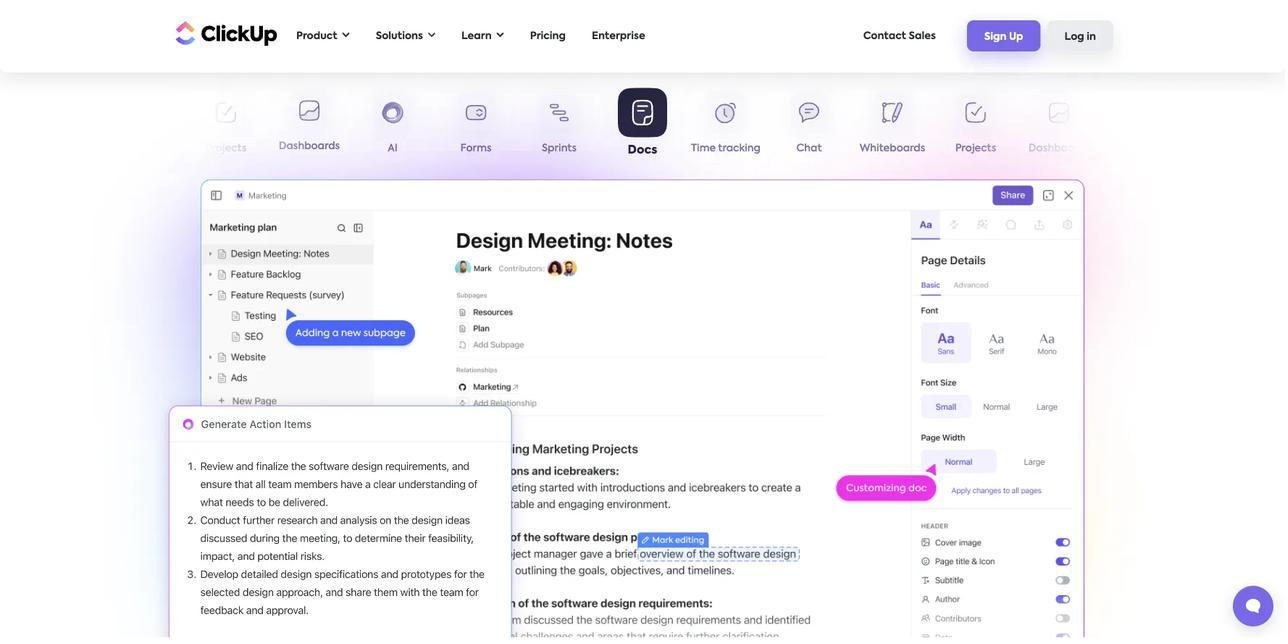 Task type: vqa. For each thing, say whether or not it's contained in the screenshot.
impactful
no



Task type: describe. For each thing, give the bounding box(es) containing it.
sales
[[909, 31, 936, 41]]

learn button
[[454, 21, 511, 51]]

projects for 2nd projects button from the right
[[206, 143, 247, 154]]

forms button
[[434, 93, 518, 160]]

sign
[[984, 32, 1007, 42]]

1 horizontal spatial dashboards
[[1029, 143, 1090, 154]]

time tracking
[[691, 143, 761, 154]]

contact sales link
[[856, 21, 943, 51]]

contact
[[863, 31, 906, 41]]

forms
[[460, 143, 492, 154]]

2 whiteboards button from the left
[[851, 93, 934, 160]]

chat
[[797, 143, 822, 154]]

time
[[691, 143, 716, 154]]

1 whiteboards button from the left
[[101, 93, 184, 160]]

enterprise
[[592, 31, 645, 41]]

1 whiteboards from the left
[[110, 143, 176, 154]]

0 horizontal spatial dashboards button
[[268, 91, 351, 158]]

ai button
[[351, 93, 434, 160]]

product
[[296, 31, 337, 41]]

docs button
[[601, 88, 684, 160]]



Task type: locate. For each thing, give the bounding box(es) containing it.
up
[[1009, 32, 1023, 42]]

1 horizontal spatial projects button
[[934, 93, 1017, 160]]

log in
[[1065, 32, 1096, 42]]

0 horizontal spatial whiteboards
[[110, 143, 176, 154]]

pricing
[[530, 31, 566, 41]]

docs image
[[201, 180, 1085, 638], [150, 389, 530, 638]]

1 horizontal spatial dashboards button
[[1017, 93, 1101, 160]]

0 horizontal spatial projects button
[[184, 93, 268, 160]]

sprints button
[[518, 93, 601, 160]]

ai
[[388, 143, 398, 154]]

2 projects from the left
[[955, 143, 996, 154]]

whiteboards button
[[101, 93, 184, 160], [851, 93, 934, 160]]

2 projects button from the left
[[934, 93, 1017, 160]]

log in link
[[1047, 20, 1113, 51]]

dashboards
[[279, 141, 340, 151], [1029, 143, 1090, 154]]

1 horizontal spatial projects
[[955, 143, 996, 154]]

learn
[[461, 31, 492, 41]]

1 horizontal spatial whiteboards
[[860, 143, 925, 154]]

pricing link
[[523, 21, 573, 51]]

2 whiteboards from the left
[[860, 143, 925, 154]]

chat button
[[768, 93, 851, 160]]

projects
[[206, 143, 247, 154], [955, 143, 996, 154]]

solutions button
[[369, 21, 443, 51]]

whiteboards
[[110, 143, 176, 154], [860, 143, 925, 154]]

1 horizontal spatial whiteboards button
[[851, 93, 934, 160]]

sign up
[[984, 32, 1023, 42]]

product button
[[289, 21, 357, 51]]

0 horizontal spatial whiteboards button
[[101, 93, 184, 160]]

0 horizontal spatial projects
[[206, 143, 247, 154]]

dashboards button
[[268, 91, 351, 158], [1017, 93, 1101, 160]]

docs
[[628, 144, 657, 156]]

sprints
[[542, 143, 577, 154]]

sign up button
[[967, 20, 1041, 51]]

tracking
[[718, 143, 761, 154]]

enterprise link
[[585, 21, 653, 51]]

projects for 1st projects button from the right
[[955, 143, 996, 154]]

contact sales
[[863, 31, 936, 41]]

projects button
[[184, 93, 268, 160], [934, 93, 1017, 160]]

solutions
[[376, 31, 423, 41]]

1 projects from the left
[[206, 143, 247, 154]]

time tracking button
[[684, 93, 768, 160]]

1 projects button from the left
[[184, 93, 268, 160]]

log
[[1065, 32, 1084, 42]]

in
[[1087, 32, 1096, 42]]

clickup image
[[172, 19, 277, 47]]

0 horizontal spatial dashboards
[[279, 141, 340, 151]]



